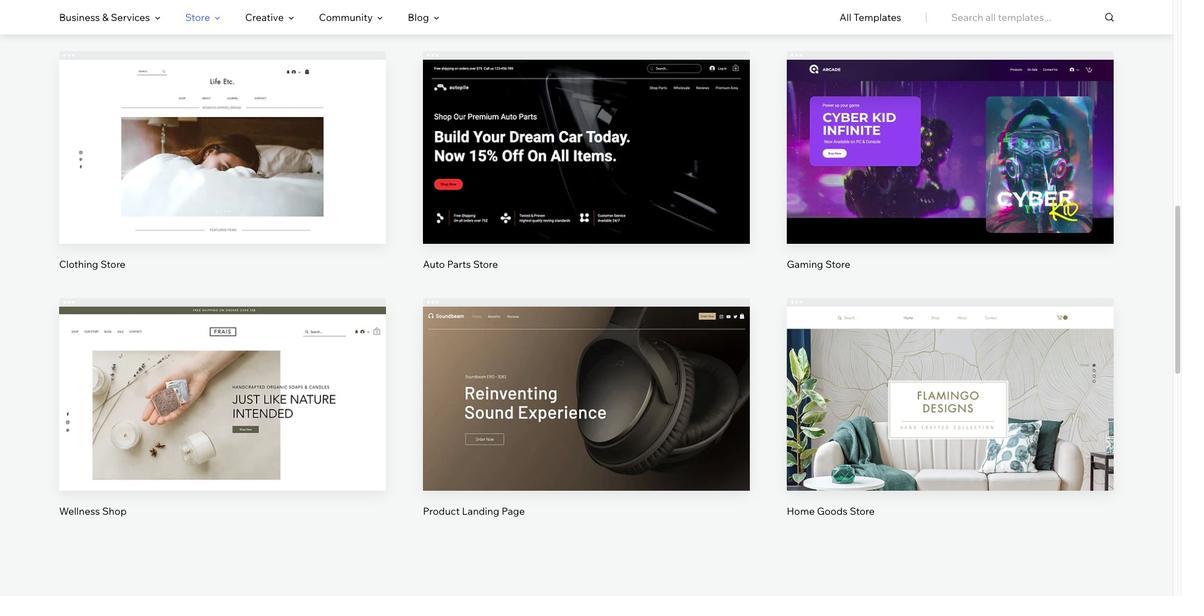 Task type: locate. For each thing, give the bounding box(es) containing it.
business & services
[[59, 11, 150, 23]]

view button inside clothing store group
[[193, 161, 252, 190]]

product landing page group
[[423, 298, 750, 518]]

edit button
[[193, 119, 252, 148], [557, 119, 616, 148], [921, 119, 980, 148], [193, 365, 252, 395], [557, 365, 616, 395], [921, 365, 980, 395]]

view inside wellness shop "group"
[[211, 416, 234, 428]]

0 horizontal spatial home
[[423, 11, 451, 24]]

view button inside auto parts store "group"
[[557, 161, 616, 190]]

view button for gaming store
[[921, 161, 980, 190]]

view button inside product landing page "group"
[[557, 407, 616, 437]]

business
[[59, 11, 100, 23]]

product landing page
[[423, 505, 525, 517]]

edit button inside wellness shop "group"
[[193, 365, 252, 395]]

edit button inside product landing page "group"
[[557, 365, 616, 395]]

None search field
[[951, 0, 1114, 34]]

edit for home goods store
[[941, 374, 960, 386]]

view inside product landing page "group"
[[575, 416, 598, 428]]

goods
[[453, 11, 484, 24], [817, 505, 848, 517]]

online store website templates - product landing page image
[[423, 307, 750, 491]]

edit for wellness shop
[[213, 374, 232, 386]]

1 vertical spatial goods
[[817, 505, 848, 517]]

edit inside wellness shop "group"
[[213, 374, 232, 386]]

1 horizontal spatial goods
[[817, 505, 848, 517]]

edit
[[213, 127, 232, 140], [577, 127, 596, 140], [941, 127, 960, 140], [213, 374, 232, 386], [577, 374, 596, 386], [941, 374, 960, 386]]

0 vertical spatial home goods store
[[423, 11, 511, 24]]

home goods store
[[423, 11, 511, 24], [787, 505, 875, 517]]

edit for clothing store
[[213, 127, 232, 140]]

0 vertical spatial goods
[[453, 11, 484, 24]]

store
[[185, 11, 210, 23], [486, 11, 511, 24], [844, 11, 869, 24], [101, 258, 125, 270], [473, 258, 498, 270], [826, 258, 851, 270], [850, 505, 875, 517]]

edit inside auto parts store "group"
[[577, 127, 596, 140]]

0 horizontal spatial goods
[[453, 11, 484, 24]]

clothing store group
[[59, 51, 386, 271]]

online store website templates - home goods store image
[[787, 307, 1114, 491]]

1 horizontal spatial home goods store
[[787, 505, 875, 517]]

view
[[211, 169, 234, 181], [575, 169, 598, 181], [939, 169, 962, 181], [211, 416, 234, 428], [575, 416, 598, 428], [939, 416, 962, 428]]

shop
[[102, 505, 127, 517]]

view button
[[193, 161, 252, 190], [557, 161, 616, 190], [921, 161, 980, 190], [193, 407, 252, 437], [557, 407, 616, 437], [921, 407, 980, 437]]

edit inside gaming store 'group'
[[941, 127, 960, 140]]

home inside group
[[787, 505, 815, 517]]

gaming store group
[[787, 51, 1114, 271]]

store inside group
[[850, 505, 875, 517]]

1 horizontal spatial home
[[787, 505, 815, 517]]

edit button for clothing store
[[193, 119, 252, 148]]

categories. use the left and right arrow keys to navigate the menu element
[[0, 0, 1173, 34]]

0 horizontal spatial home goods store
[[423, 11, 511, 24]]

0 vertical spatial home
[[423, 11, 451, 24]]

view inside home goods store group
[[939, 416, 962, 428]]

store inside categories by subject element
[[185, 11, 210, 23]]

edit inside product landing page "group"
[[577, 374, 596, 386]]

edit button inside clothing store group
[[193, 119, 252, 148]]

clothing store
[[59, 258, 125, 270]]

edit button inside gaming store 'group'
[[921, 119, 980, 148]]

page
[[502, 505, 525, 517]]

edit button inside auto parts store "group"
[[557, 119, 616, 148]]

edit inside clothing store group
[[213, 127, 232, 140]]

view button inside gaming store 'group'
[[921, 161, 980, 190]]

1 vertical spatial home
[[787, 505, 815, 517]]

view button inside wellness shop "group"
[[193, 407, 252, 437]]

clothing
[[59, 258, 98, 270]]

edit button inside home goods store group
[[921, 365, 980, 395]]

auto parts store
[[423, 258, 498, 270]]

view inside auto parts store "group"
[[575, 169, 598, 181]]

online store website templates - wellness shop image
[[59, 307, 386, 491]]

view inside gaming store 'group'
[[939, 169, 962, 181]]

1 vertical spatial home goods store
[[787, 505, 875, 517]]

home goods store group
[[787, 298, 1114, 518]]

online store website templates - clothing store image
[[59, 60, 386, 244]]

blog
[[408, 11, 429, 23]]

view button for home goods store
[[921, 407, 980, 437]]

view for gaming store
[[939, 169, 962, 181]]

view for auto parts store
[[575, 169, 598, 181]]

home
[[423, 11, 451, 24], [787, 505, 815, 517]]

all templates
[[840, 11, 902, 23]]

templates
[[854, 11, 902, 23]]

view button for auto parts store
[[557, 161, 616, 190]]

landing
[[462, 505, 499, 517]]

categories by subject element
[[59, 1, 440, 34]]

christmas
[[92, 11, 138, 24]]

edit button for auto parts store
[[557, 119, 616, 148]]

view inside clothing store group
[[211, 169, 234, 181]]

view button inside home goods store group
[[921, 407, 980, 437]]

edit inside home goods store group
[[941, 374, 960, 386]]

Search search field
[[951, 0, 1114, 34]]



Task type: vqa. For each thing, say whether or not it's contained in the screenshot.
'Wellness Shop'
yes



Task type: describe. For each thing, give the bounding box(es) containing it.
view for clothing store
[[211, 169, 234, 181]]

view button for product landing page
[[557, 407, 616, 437]]

edit button for home goods store
[[921, 365, 980, 395]]

online store website templates - auto parts store image
[[423, 60, 750, 244]]

store inside group
[[101, 258, 125, 270]]

gaming store
[[787, 258, 851, 270]]

accessories store
[[787, 11, 869, 24]]

store inside "group"
[[473, 258, 498, 270]]

store inside 'group'
[[826, 258, 851, 270]]

edit for gaming store
[[941, 127, 960, 140]]

wellness
[[59, 505, 100, 517]]

view for wellness shop
[[211, 416, 234, 428]]

view for product landing page
[[575, 416, 598, 428]]

wellness shop group
[[59, 298, 386, 518]]

home goods store inside group
[[787, 505, 875, 517]]

all
[[840, 11, 852, 23]]

edit button for product landing page
[[557, 365, 616, 395]]

goods inside group
[[817, 505, 848, 517]]

market
[[141, 11, 173, 24]]

&
[[102, 11, 109, 23]]

wellness shop
[[59, 505, 127, 517]]

edit button for gaming store
[[921, 119, 980, 148]]

view for home goods store
[[939, 416, 962, 428]]

view button for clothing store
[[193, 161, 252, 190]]

services
[[111, 11, 150, 23]]

creative
[[245, 11, 284, 23]]

view button for wellness shop
[[193, 407, 252, 437]]

community
[[319, 11, 373, 23]]

edit for product landing page
[[577, 374, 596, 386]]

auto parts store group
[[423, 51, 750, 271]]

all templates link
[[840, 1, 902, 34]]

edit for auto parts store
[[577, 127, 596, 140]]

accessories
[[787, 11, 842, 24]]

product
[[423, 505, 460, 517]]

gaming
[[787, 258, 823, 270]]

online christmas market
[[59, 11, 173, 24]]

online
[[59, 11, 89, 24]]

auto
[[423, 258, 445, 270]]

parts
[[447, 258, 471, 270]]

edit button for wellness shop
[[193, 365, 252, 395]]

online store website templates - gaming store image
[[787, 60, 1114, 244]]



